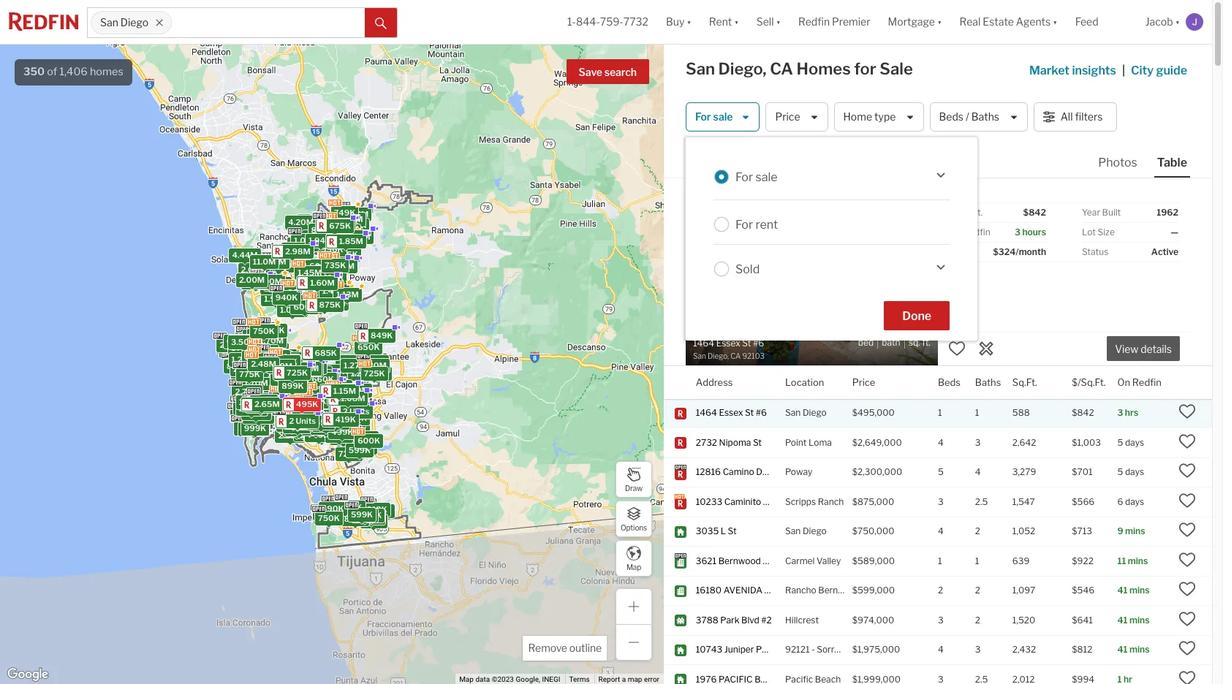 Task type: vqa. For each thing, say whether or not it's contained in the screenshot.


Task type: locate. For each thing, give the bounding box(es) containing it.
favorite this home image for 3 hrs
[[1179, 403, 1197, 421]]

dialog
[[686, 138, 978, 341]]

41 mins for $812
[[1118, 645, 1150, 656]]

of
[[47, 65, 57, 78]]

st
[[745, 408, 754, 419], [753, 437, 762, 448], [728, 526, 737, 537]]

4 ▾ from the left
[[938, 16, 943, 28]]

2 units
[[246, 397, 273, 407], [343, 406, 370, 416], [289, 416, 316, 426], [280, 416, 307, 426], [284, 422, 311, 433], [286, 424, 313, 434]]

beds inside button
[[940, 111, 964, 123]]

875k
[[319, 300, 341, 310], [320, 395, 342, 405], [287, 402, 308, 412]]

489k
[[289, 423, 311, 433]]

for inside the for sale 'button'
[[696, 111, 711, 123]]

1 up bath
[[889, 323, 894, 336]]

remove outline
[[528, 642, 602, 655]]

1 days from the top
[[1126, 437, 1145, 448]]

0 vertical spatial 499k
[[323, 396, 345, 406]]

mins for $812
[[1130, 645, 1150, 656]]

960k up 3.45m
[[246, 331, 268, 341]]

1 horizontal spatial 845k
[[344, 514, 367, 524]]

favorite this home image
[[949, 340, 966, 358], [1179, 403, 1197, 421], [1179, 433, 1197, 451], [1179, 492, 1197, 510], [1179, 522, 1197, 539], [1179, 581, 1197, 599], [1179, 670, 1197, 685]]

425k down 669k
[[328, 416, 350, 426]]

2 ▾ from the left
[[735, 16, 739, 28]]

1.09m up 2.98m
[[294, 235, 319, 245]]

1.65m
[[290, 395, 314, 405], [281, 401, 305, 412]]

1 horizontal spatial 495k
[[296, 399, 318, 409]]

ca
[[770, 59, 794, 78]]

900k
[[292, 370, 314, 380]]

$974,000
[[853, 615, 895, 626]]

41 mins down the 11 mins
[[1118, 585, 1150, 596]]

san diego for 1464 essex st #6
[[786, 408, 827, 419]]

▾ right agents
[[1054, 16, 1058, 28]]

2.10m
[[279, 417, 303, 427]]

st right l
[[728, 526, 737, 537]]

1 vertical spatial 11.0m
[[238, 346, 261, 357]]

1 vertical spatial redfin
[[964, 227, 991, 238]]

3.30m up the 1.98m
[[264, 282, 289, 293]]

5 up 6
[[1118, 467, 1124, 478]]

1 vertical spatial for sale
[[736, 170, 778, 184]]

days up 6 days
[[1126, 467, 1145, 478]]

1.13m down the 1.31m
[[336, 289, 359, 299]]

0 vertical spatial beds
[[940, 111, 964, 123]]

5 days for $1,003
[[1118, 437, 1145, 448]]

price button down san diego, ca homes for sale
[[766, 102, 828, 132]]

mortgage
[[888, 16, 936, 28]]

600k
[[294, 301, 316, 312], [287, 415, 309, 425], [315, 420, 338, 430], [358, 436, 380, 446]]

0 vertical spatial 395k
[[278, 354, 300, 364]]

3.30m down '2.95m'
[[266, 260, 292, 270]]

3 hrs
[[1118, 408, 1139, 419]]

$/sq. ft.
[[950, 207, 983, 218]]

0 vertical spatial 675k
[[329, 220, 351, 231]]

1 favorite this home image from the top
[[1179, 463, 1197, 480]]

0 vertical spatial days
[[1126, 437, 1145, 448]]

1 vertical spatial 620k
[[302, 389, 324, 399]]

1.79m
[[325, 290, 349, 300], [278, 394, 302, 404]]

0 horizontal spatial 845k
[[299, 364, 321, 374]]

0 horizontal spatial ft.
[[923, 337, 931, 348]]

0 vertical spatial st
[[745, 408, 754, 419]]

765k
[[341, 502, 363, 512]]

favorite this home image for 6 days
[[1179, 492, 1197, 510]]

895k
[[285, 402, 307, 412]]

899k up the 1.98m
[[246, 274, 269, 285]]

899k down 350k
[[282, 381, 304, 391]]

1 horizontal spatial on
[[1118, 376, 1131, 388]]

500k
[[318, 261, 340, 272], [259, 398, 281, 408]]

575k right the 545k
[[361, 510, 382, 520]]

mins for $546
[[1130, 585, 1150, 596]]

baths
[[972, 111, 1000, 123], [976, 376, 1002, 388]]

979k
[[332, 223, 354, 234]]

2 5 days from the top
[[1118, 467, 1145, 478]]

0 horizontal spatial 550k
[[334, 420, 356, 430]]

venusto
[[765, 585, 807, 596]]

960k down the 479k
[[333, 433, 355, 443]]

san diego left remove san diego icon
[[100, 16, 149, 29]]

1 ▾ from the left
[[687, 16, 692, 28]]

diego for 3035 l st
[[803, 526, 827, 537]]

1 vertical spatial 1.05m
[[289, 395, 314, 405]]

1 vertical spatial map
[[459, 676, 474, 684]]

41 for $641
[[1118, 615, 1128, 626]]

$842 up hours
[[1024, 207, 1047, 218]]

845k down 685k
[[299, 364, 321, 374]]

425k up 1.99m
[[311, 377, 333, 387]]

41 down 11 on the right
[[1118, 585, 1128, 596]]

3035 l st link
[[696, 526, 772, 538]]

3.35m down 3.70m
[[241, 424, 267, 434]]

1.09m
[[294, 235, 319, 245], [280, 305, 305, 315]]

5 for 2,642
[[1118, 437, 1124, 448]]

590k
[[335, 226, 358, 236]]

1 bath
[[882, 323, 901, 348]]

mins right '9'
[[1126, 526, 1146, 537]]

2 vertical spatial 1.03m
[[263, 352, 287, 362]]

464k
[[289, 423, 311, 434]]

2 vertical spatial 1.08m
[[341, 393, 365, 404]]

9
[[1118, 526, 1124, 537]]

6.95m
[[232, 341, 257, 351]]

1 horizontal spatial 1.08m
[[307, 286, 331, 297]]

1 vertical spatial 550k
[[370, 506, 392, 516]]

0 horizontal spatial park
[[721, 615, 740, 626]]

—
[[1171, 227, 1179, 238]]

1.20m
[[299, 261, 323, 272], [244, 277, 268, 287], [232, 354, 256, 364], [363, 360, 387, 371], [305, 367, 329, 378], [351, 369, 375, 379], [249, 402, 274, 413], [299, 417, 324, 427]]

0 vertical spatial 620k
[[276, 356, 298, 366]]

0 horizontal spatial 480k
[[282, 416, 304, 427]]

3 41 from the top
[[1118, 645, 1128, 656]]

845k down 765k on the bottom of page
[[344, 514, 367, 524]]

baths down the 'x-out this home' icon
[[976, 376, 1002, 388]]

1 vertical spatial 1.13m
[[339, 357, 362, 367]]

0 horizontal spatial redfin
[[799, 16, 830, 28]]

2
[[246, 397, 251, 407], [343, 406, 348, 416], [289, 416, 294, 426], [280, 416, 285, 426], [284, 422, 289, 433], [286, 424, 291, 434], [976, 526, 981, 537], [938, 585, 944, 596], [976, 585, 981, 596], [976, 615, 981, 626]]

41 mins right $641
[[1118, 615, 1150, 626]]

st right nipoma
[[753, 437, 762, 448]]

st for essex
[[745, 408, 754, 419]]

0 vertical spatial park
[[721, 615, 740, 626]]

1 vertical spatial sale
[[756, 170, 778, 184]]

3 days from the top
[[1126, 497, 1145, 508]]

on redfin up hrs
[[1118, 376, 1162, 388]]

dialog containing for sale
[[686, 138, 978, 341]]

diego up loma
[[803, 408, 827, 419]]

3621 bernwood pl #108 link
[[696, 556, 795, 568]]

0 vertical spatial 845k
[[299, 364, 321, 374]]

$842 up $1,003
[[1073, 408, 1095, 419]]

san diego
[[100, 16, 149, 29], [786, 408, 827, 419], [786, 526, 827, 537]]

1 horizontal spatial park
[[756, 645, 776, 656]]

san up carmel
[[786, 526, 801, 537]]

0 vertical spatial 960k
[[246, 331, 268, 341]]

4 for $2,649,000
[[938, 437, 944, 448]]

4 favorite this home image from the top
[[1179, 640, 1197, 658]]

395k
[[278, 354, 300, 364], [316, 512, 338, 522]]

830k
[[293, 366, 315, 376], [234, 368, 256, 378]]

units
[[254, 394, 274, 405], [253, 397, 273, 407], [350, 406, 370, 416], [296, 416, 316, 426], [287, 416, 307, 426], [291, 422, 311, 433], [293, 424, 313, 434], [290, 424, 311, 434]]

749k
[[334, 207, 356, 217], [244, 368, 265, 379], [336, 396, 357, 406], [293, 416, 314, 426], [288, 417, 310, 427], [308, 430, 329, 440]]

620k up 350k
[[276, 356, 298, 366]]

940k down 325k
[[276, 293, 298, 303]]

on down '$/sq.' at the right top of the page
[[950, 227, 962, 238]]

1.60m up 810k
[[305, 388, 330, 398]]

photos button
[[1096, 155, 1155, 176]]

$750,000
[[853, 526, 895, 537]]

0 vertical spatial 480k
[[333, 392, 356, 402]]

1 vertical spatial 3 units
[[283, 424, 311, 434]]

540k
[[327, 222, 350, 232], [309, 390, 332, 401], [276, 393, 298, 403]]

ft. inside 588 sq. ft.
[[923, 337, 931, 348]]

4 right $750,000
[[938, 526, 944, 537]]

homes
[[90, 65, 123, 78]]

view details button
[[1108, 337, 1181, 362]]

2 days from the top
[[1126, 467, 1145, 478]]

map down options
[[627, 563, 642, 572]]

2 horizontal spatial redfin
[[1133, 376, 1162, 388]]

1.31m
[[332, 261, 355, 271]]

mins for $641
[[1130, 615, 1150, 626]]

1 41 from the top
[[1118, 585, 1128, 596]]

2.20m
[[233, 364, 259, 374]]

3.35m up 589k
[[261, 257, 286, 267]]

1.90m up 990k
[[250, 330, 275, 340]]

0 horizontal spatial 490k
[[286, 421, 309, 431]]

1.70m
[[260, 335, 284, 345], [244, 378, 268, 388], [299, 401, 323, 411], [254, 410, 278, 420]]

940k
[[276, 293, 298, 303], [367, 368, 389, 378]]

1.03m
[[301, 227, 325, 237], [322, 298, 346, 308], [263, 352, 287, 362]]

4 right $1,975,000
[[938, 645, 944, 656]]

▾ left user photo
[[1176, 16, 1181, 28]]

0 horizontal spatial for sale
[[696, 111, 733, 123]]

beds left /
[[940, 111, 964, 123]]

2 favorite this home image from the top
[[1179, 551, 1197, 569]]

st inside 2732 nipoma st link
[[753, 437, 762, 448]]

1 vertical spatial 1.08m
[[263, 366, 288, 376]]

x-out this home image
[[978, 340, 996, 358]]

for rent
[[736, 218, 779, 232]]

all filters button
[[1034, 102, 1118, 132]]

favorite this home image for 5 days
[[1179, 433, 1197, 451]]

1 horizontal spatial price
[[853, 376, 876, 388]]

1.13m right 685k
[[339, 357, 362, 367]]

0 vertical spatial sale
[[714, 111, 733, 123]]

550k down 669k
[[334, 420, 356, 430]]

st for l
[[728, 526, 737, 537]]

sell ▾ button
[[757, 0, 781, 44]]

1 horizontal spatial 3 units
[[283, 424, 311, 434]]

$641
[[1073, 615, 1094, 626]]

2 horizontal spatial 1.15m
[[333, 386, 356, 396]]

st inside 1464 essex st #6 link
[[745, 408, 754, 419]]

favorite button checkbox
[[910, 182, 935, 207]]

for sale button
[[686, 102, 760, 132]]

445k
[[286, 364, 308, 374], [314, 374, 336, 385]]

$/sq.
[[950, 207, 971, 218]]

1 vertical spatial 429k
[[328, 415, 349, 425]]

st left the #6
[[745, 408, 754, 419]]

2 41 from the top
[[1118, 615, 1128, 626]]

1 right $589,000
[[938, 556, 943, 567]]

5 down 3 hrs
[[1118, 437, 1124, 448]]

400k up 660k
[[301, 362, 324, 372]]

▾ right buy on the top right of page
[[687, 16, 692, 28]]

©2023
[[492, 676, 514, 684]]

map for map
[[627, 563, 642, 572]]

395k left 770k
[[316, 512, 338, 522]]

1 vertical spatial 940k
[[367, 368, 389, 378]]

3
[[765, 187, 770, 196], [1015, 227, 1021, 238], [247, 394, 253, 405], [1118, 408, 1124, 419], [283, 424, 289, 434], [976, 437, 981, 448], [938, 497, 944, 508], [938, 615, 944, 626], [976, 645, 981, 656]]

1.07m
[[339, 214, 363, 224]]

1.60m up 1.88m
[[239, 397, 264, 407]]

735k down 996k
[[325, 260, 346, 270]]

days for $701
[[1126, 467, 1145, 478]]

4.36m
[[242, 334, 268, 344]]

0 horizontal spatial 1.08m
[[263, 366, 288, 376]]

days for $566
[[1126, 497, 1145, 508]]

1 vertical spatial 5 days
[[1118, 467, 1145, 478]]

st inside 3035 l st link
[[728, 526, 737, 537]]

620k up 299k
[[302, 389, 324, 399]]

1 vertical spatial park
[[756, 645, 776, 656]]

1 vertical spatial beds
[[938, 376, 961, 388]]

2 vertical spatial st
[[728, 526, 737, 537]]

sale up hrs
[[756, 170, 778, 184]]

▾ right rent
[[735, 16, 739, 28]]

3 favorite this home image from the top
[[1179, 611, 1197, 628]]

1 horizontal spatial 1.15m
[[297, 398, 320, 408]]

san up the point
[[786, 408, 801, 419]]

1 down baths button
[[976, 408, 980, 419]]

349k
[[326, 366, 348, 376]]

0 vertical spatial 5.50m
[[290, 239, 316, 249]]

500k down 996k
[[318, 261, 340, 272]]

11
[[1118, 556, 1127, 567]]

2.85m
[[235, 356, 260, 366]]

mins down the 11 mins
[[1130, 585, 1150, 596]]

1 5 days from the top
[[1118, 437, 1145, 448]]

1 vertical spatial days
[[1126, 467, 1145, 478]]

1 vertical spatial 588
[[1013, 408, 1030, 419]]

san diego down scripps
[[786, 526, 827, 537]]

redfin down $/sq. ft.
[[964, 227, 991, 238]]

price up $495,000
[[853, 376, 876, 388]]

1 vertical spatial 939k
[[328, 430, 350, 441]]

850k
[[330, 220, 352, 230], [319, 397, 341, 407]]

estate
[[983, 16, 1014, 28]]

570k
[[284, 401, 305, 411]]

1 41 mins from the top
[[1118, 585, 1150, 596]]

photos
[[1099, 156, 1138, 170]]

map left data
[[459, 676, 474, 684]]

rent ▾ button
[[701, 0, 748, 44]]

16180
[[696, 585, 722, 596]]

2 vertical spatial 675k
[[363, 516, 385, 526]]

41 right $812 at the right of the page
[[1118, 645, 1128, 656]]

for sale down the diego,
[[696, 111, 733, 123]]

480k
[[333, 392, 356, 402], [282, 416, 304, 427]]

buy ▾
[[666, 16, 692, 28]]

0 vertical spatial 940k
[[276, 293, 298, 303]]

996k
[[321, 244, 343, 254]]

3,279
[[1013, 467, 1037, 478]]

▾ right mortgage
[[938, 16, 943, 28]]

3 41 mins from the top
[[1118, 645, 1150, 656]]

5 days down hrs
[[1118, 437, 1145, 448]]

ft. right '$/sq.' at the right top of the page
[[973, 207, 983, 218]]

2 vertical spatial 41 mins
[[1118, 645, 1150, 656]]

0 horizontal spatial price button
[[766, 102, 828, 132]]

869k down 330k
[[324, 412, 346, 423]]

previous button image
[[700, 261, 715, 275]]

0 vertical spatial 588
[[909, 323, 931, 336]]

▾ for rent ▾
[[735, 16, 739, 28]]

312k
[[311, 427, 331, 437]]

photo of 1464 essex st #6, san diego, ca 92103 image
[[686, 178, 939, 366]]

1.09m down 920k
[[280, 305, 305, 315]]

▾ right sell
[[776, 16, 781, 28]]

None search field
[[172, 8, 365, 37]]

1 left 639 in the right of the page
[[976, 556, 980, 567]]

beds for beds / baths
[[940, 111, 964, 123]]

470k
[[275, 351, 296, 361]]

2.70m
[[231, 358, 256, 368], [242, 364, 267, 375]]

4
[[938, 437, 944, 448], [976, 467, 981, 478], [938, 526, 944, 537], [938, 645, 944, 656]]

0 vertical spatial for
[[696, 111, 711, 123]]

san diego up point loma
[[786, 408, 827, 419]]

949k up 1.99m
[[307, 371, 329, 381]]

carmel
[[786, 556, 815, 567]]

1 vertical spatial ft.
[[923, 337, 931, 348]]

heading
[[693, 323, 812, 362]]

588 up "sq."
[[909, 323, 931, 336]]

mins for $922
[[1129, 556, 1149, 567]]

favorite this home image
[[1179, 463, 1197, 480], [1179, 551, 1197, 569], [1179, 611, 1197, 628], [1179, 640, 1197, 658]]

3 ▾ from the left
[[776, 16, 781, 28]]

2 41 mins from the top
[[1118, 615, 1150, 626]]

mins right 11 on the right
[[1129, 556, 1149, 567]]

41 right $641
[[1118, 615, 1128, 626]]

on redfin down $/sq. ft.
[[950, 227, 991, 238]]

mins right $812 at the right of the page
[[1130, 645, 1150, 656]]

2 vertical spatial redfin
[[1133, 376, 1162, 388]]

0 vertical spatial 995k
[[328, 391, 350, 401]]

0 vertical spatial for sale
[[696, 111, 733, 123]]

▾ for mortgage ▾
[[938, 16, 943, 28]]

diego left remove san diego icon
[[121, 16, 149, 29]]

599k
[[330, 234, 352, 244], [243, 371, 265, 382], [319, 409, 341, 419], [287, 417, 309, 427], [311, 431, 333, 441], [349, 445, 371, 455], [351, 510, 373, 520]]

2 vertical spatial 41
[[1118, 645, 1128, 656]]

diego down the scripps ranch
[[803, 526, 827, 537]]

map inside map button
[[627, 563, 642, 572]]

0 vertical spatial 1.09m
[[294, 235, 319, 245]]

365k
[[310, 417, 332, 428]]

baths right /
[[972, 111, 1000, 123]]

41 for $546
[[1118, 585, 1128, 596]]

park left blvd
[[721, 615, 740, 626]]

▾ for jacob ▾
[[1176, 16, 1181, 28]]

sale down the diego,
[[714, 111, 733, 123]]

1.60m down 625k
[[310, 277, 335, 288]]

ft. right "sq."
[[923, 337, 931, 348]]

750k
[[311, 286, 333, 296], [253, 326, 275, 336], [303, 425, 324, 435], [318, 513, 340, 523]]

1 horizontal spatial 5.50m
[[290, 239, 316, 249]]

869k right 555k
[[321, 294, 343, 304]]

0 horizontal spatial map
[[459, 676, 474, 684]]

1 vertical spatial 2.50m
[[236, 403, 262, 413]]

san diego, ca homes for sale
[[686, 59, 913, 78]]

user photo image
[[1187, 13, 1204, 31]]

1.85m
[[339, 236, 363, 246]]

395k up 350k
[[278, 354, 300, 364]]

feed button
[[1067, 0, 1137, 44]]

1 horizontal spatial 395k
[[316, 512, 338, 522]]

submit search image
[[375, 17, 387, 29]]

map region
[[0, 0, 719, 685]]

redfin left the premier
[[799, 16, 830, 28]]

favorite this home image for 9 mins
[[1179, 522, 1197, 539]]

1 vertical spatial 1.79m
[[278, 394, 302, 404]]

500k up 3.70m
[[259, 398, 281, 408]]

1 horizontal spatial sale
[[756, 170, 778, 184]]

0 horizontal spatial on redfin
[[950, 227, 991, 238]]

0 vertical spatial diego
[[121, 16, 149, 29]]

843k
[[284, 423, 306, 433]]

6 ▾ from the left
[[1176, 16, 1181, 28]]

1.53m
[[263, 369, 287, 380]]

5
[[1118, 437, 1124, 448], [938, 467, 944, 478], [1118, 467, 1124, 478]]

baths button
[[976, 366, 1002, 399]]



Task type: describe. For each thing, give the bounding box(es) containing it.
4 for $1,975,000
[[938, 645, 944, 656]]

on inside button
[[1118, 376, 1131, 388]]

0 vertical spatial san diego
[[100, 16, 149, 29]]

1.49m
[[322, 286, 347, 296]]

5 right the $2,300,000 at the right
[[938, 467, 944, 478]]

#2
[[762, 615, 772, 626]]

2.5
[[976, 497, 989, 508]]

$546
[[1073, 585, 1095, 596]]

1 horizontal spatial 675k
[[329, 220, 351, 231]]

1 vertical spatial 849k
[[371, 330, 393, 341]]

1 horizontal spatial 830k
[[293, 366, 315, 376]]

1 vertical spatial 480k
[[282, 416, 304, 427]]

0 vertical spatial redfin
[[799, 16, 830, 28]]

275k
[[330, 507, 351, 517]]

map for map data ©2023 google, inegi
[[459, 676, 474, 684]]

2 vertical spatial 1.15m
[[297, 398, 320, 408]]

0 horizontal spatial 4.00m
[[233, 410, 260, 421]]

1 vertical spatial 850k
[[319, 397, 341, 407]]

1 vertical spatial 1.15m
[[333, 386, 356, 396]]

1 horizontal spatial 960k
[[333, 433, 355, 443]]

740k
[[281, 400, 303, 410]]

0 vertical spatial 1.05m
[[301, 373, 326, 383]]

925k down the 419k at the left
[[333, 425, 355, 435]]

0 vertical spatial 475k
[[320, 370, 341, 380]]

1 down beds button
[[938, 408, 943, 419]]

649k
[[288, 424, 311, 434]]

$1,003
[[1073, 437, 1102, 448]]

5 for 3,279
[[1118, 467, 1124, 478]]

660k
[[312, 374, 334, 384]]

for sale inside 'button'
[[696, 111, 733, 123]]

0 vertical spatial price button
[[766, 102, 828, 132]]

favorite this home image for $641
[[1179, 611, 1197, 628]]

0 vertical spatial 2.50m
[[294, 363, 319, 373]]

92121 - sorrento $1,975,000
[[786, 645, 901, 656]]

diego,
[[719, 59, 767, 78]]

sale inside 'button'
[[714, 111, 733, 123]]

rent
[[756, 218, 779, 232]]

0 vertical spatial on redfin
[[950, 227, 991, 238]]

beds for beds
[[938, 376, 961, 388]]

san left the diego,
[[686, 59, 715, 78]]

1 vertical spatial 575k
[[361, 510, 382, 520]]

525k
[[298, 396, 320, 406]]

0 horizontal spatial 1.15m
[[267, 353, 290, 363]]

▾ for sell ▾
[[776, 16, 781, 28]]

bed
[[859, 337, 874, 348]]

park inside 'link'
[[756, 645, 776, 656]]

295k
[[286, 425, 308, 435]]

9.50m
[[228, 355, 254, 366]]

0 vertical spatial 11.0m
[[253, 257, 276, 267]]

type
[[875, 111, 896, 123]]

1 inside 1 bath
[[889, 323, 894, 336]]

baths inside button
[[972, 111, 1000, 123]]

450k
[[285, 423, 308, 433]]

jacob ▾
[[1146, 16, 1181, 28]]

2.95m
[[280, 248, 305, 258]]

974k
[[293, 399, 315, 410]]

favorite this home image for $812
[[1179, 640, 1197, 658]]

table
[[1158, 156, 1188, 170]]

0 horizontal spatial 940k
[[276, 293, 298, 303]]

2.65m
[[255, 399, 280, 409]]

588 for 588
[[1013, 408, 1030, 419]]

6.00m
[[227, 336, 253, 346]]

st for nipoma
[[753, 437, 762, 448]]

1.94m
[[309, 236, 333, 246]]

listed by redfin 3 hrs ago 3d walkthrough
[[696, 187, 804, 212]]

2 vertical spatial for
[[736, 218, 754, 232]]

41 for $812
[[1118, 645, 1128, 656]]

days for $1,003
[[1126, 437, 1145, 448]]

1 vertical spatial price
[[853, 376, 876, 388]]

669k
[[328, 403, 350, 413]]

1 vertical spatial 845k
[[344, 514, 367, 524]]

3 hours
[[1015, 227, 1047, 238]]

1,052
[[1013, 526, 1036, 537]]

camino
[[723, 467, 755, 478]]

1.95m
[[285, 244, 309, 254]]

0 vertical spatial 850k
[[330, 220, 352, 230]]

0 horizontal spatial 675k
[[280, 417, 302, 427]]

4 for $750,000
[[938, 526, 944, 537]]

1 horizontal spatial 650k
[[358, 342, 380, 352]]

3 inside listed by redfin 3 hrs ago 3d walkthrough
[[765, 187, 770, 196]]

real estate agents ▾ link
[[960, 0, 1058, 44]]

588 for 588 sq. ft.
[[909, 323, 931, 336]]

1.90m down 2.20m
[[235, 378, 259, 388]]

1 vertical spatial 3.35m
[[241, 424, 267, 434]]

1 vertical spatial 395k
[[316, 512, 338, 522]]

580k
[[275, 356, 298, 367]]

0 vertical spatial 429k
[[312, 392, 334, 403]]

address
[[696, 376, 733, 388]]

$1,975,000
[[853, 645, 901, 656]]

1 horizontal spatial price button
[[853, 366, 876, 399]]

925k up 669k
[[340, 388, 362, 398]]

1 vertical spatial 1.03m
[[322, 298, 346, 308]]

615k
[[284, 416, 305, 426]]

sq.
[[909, 337, 921, 348]]

0 vertical spatial 400k
[[295, 292, 318, 302]]

beds button
[[938, 366, 961, 399]]

1 horizontal spatial 445k
[[314, 374, 336, 385]]

16180 avenida venusto #38 link
[[696, 585, 826, 598]]

10233 caminito surabaya link
[[696, 497, 802, 509]]

1 horizontal spatial on redfin
[[1118, 376, 1162, 388]]

1 horizontal spatial 4.00m
[[273, 400, 299, 410]]

favorite this home image for 41 mins
[[1179, 581, 1197, 599]]

1 horizontal spatial 485k
[[322, 503, 344, 513]]

$/sq.ft. button
[[1073, 366, 1106, 399]]

949k up the 312k at the bottom
[[305, 415, 327, 425]]

2.15m
[[245, 405, 269, 415]]

favorite button image
[[910, 182, 935, 207]]

$599,000
[[853, 585, 895, 596]]

report a map error link
[[599, 676, 660, 684]]

$/sq.ft.
[[1073, 376, 1106, 388]]

0 vertical spatial 939k
[[330, 392, 352, 402]]

925k down 695k at the left
[[337, 249, 358, 260]]

1 horizontal spatial 550k
[[370, 506, 392, 516]]

1 vertical spatial 869k
[[324, 412, 346, 423]]

3788 park blvd #2 link
[[696, 615, 772, 627]]

479k
[[325, 417, 346, 428]]

diego for 1464 essex st #6
[[803, 408, 827, 419]]

1464 essex st #6 link
[[696, 408, 772, 420]]

949k up 950k
[[295, 372, 317, 382]]

search
[[605, 66, 637, 78]]

save search button
[[567, 59, 650, 84]]

1 horizontal spatial 2.60m
[[344, 385, 369, 395]]

market insights link
[[1030, 48, 1117, 80]]

695k
[[333, 238, 355, 249]]

1.60m down 2.98m
[[304, 261, 328, 271]]

2 horizontal spatial 1.08m
[[341, 393, 365, 404]]

1 horizontal spatial for sale
[[736, 170, 778, 184]]

1 horizontal spatial redfin
[[964, 227, 991, 238]]

3.70m
[[246, 412, 271, 422]]

pl
[[763, 556, 771, 567]]

1.90m up 389k
[[325, 381, 349, 392]]

0 vertical spatial $842
[[1024, 207, 1047, 218]]

homes
[[797, 59, 851, 78]]

0 horizontal spatial 575k
[[279, 387, 300, 397]]

real estate agents ▾
[[960, 16, 1058, 28]]

1 vertical spatial 2.60m
[[286, 423, 311, 433]]

1 vertical spatial 650k
[[305, 424, 327, 434]]

mins for $713
[[1126, 526, 1146, 537]]

google image
[[4, 666, 52, 685]]

10743
[[696, 645, 723, 656]]

350 of 1,406 homes
[[23, 65, 123, 78]]

1 vertical spatial 425k
[[328, 416, 350, 426]]

1 vertical spatial baths
[[976, 376, 1002, 388]]

41 mins for $641
[[1118, 615, 1150, 626]]

41 mins for $546
[[1118, 585, 1150, 596]]

0 vertical spatial 3.35m
[[261, 257, 286, 267]]

1 vertical spatial $842
[[1073, 408, 1095, 419]]

rent
[[709, 16, 732, 28]]

1 vertical spatial 995k
[[307, 430, 329, 440]]

0 horizontal spatial 495k
[[247, 396, 269, 406]]

0 vertical spatial 500k
[[318, 261, 340, 272]]

|
[[1123, 64, 1126, 78]]

925k down 625k
[[302, 291, 324, 301]]

1 vertical spatial 475k
[[305, 396, 326, 407]]

0 horizontal spatial 3 units
[[247, 394, 274, 405]]

2732
[[696, 437, 718, 448]]

0 horizontal spatial 445k
[[286, 364, 308, 374]]

0 vertical spatial 1.13m
[[336, 289, 359, 299]]

1 vertical spatial 5.50m
[[238, 326, 264, 337]]

#108
[[773, 556, 795, 567]]

5 ▾ from the left
[[1054, 16, 1058, 28]]

950k
[[281, 384, 304, 395]]

697k
[[256, 327, 278, 337]]

555k
[[296, 292, 318, 302]]

1 vertical spatial 400k
[[301, 362, 324, 372]]

▾ for buy ▾
[[687, 16, 692, 28]]

0 vertical spatial 700k
[[345, 219, 367, 230]]

0 horizontal spatial 500k
[[259, 398, 281, 408]]

1 vertical spatial 3.30m
[[264, 282, 289, 293]]

outline
[[570, 642, 602, 655]]

-
[[812, 645, 815, 656]]

favorite this home image for $701
[[1179, 463, 1197, 480]]

2.30m
[[345, 231, 371, 241]]

810k
[[308, 401, 329, 411]]

1.98m
[[264, 294, 289, 304]]

330k
[[324, 400, 347, 410]]

$324/month
[[994, 247, 1047, 257]]

0 horizontal spatial 830k
[[234, 368, 256, 378]]

2,432
[[1013, 645, 1037, 656]]

2 vertical spatial 2.50m
[[281, 421, 307, 431]]

view
[[1116, 343, 1139, 356]]

1 vertical spatial for
[[736, 170, 754, 184]]

0 horizontal spatial on
[[950, 227, 962, 238]]

0 vertical spatial 899k
[[246, 274, 269, 285]]

0 vertical spatial 849k
[[303, 295, 325, 306]]

$713
[[1073, 526, 1093, 537]]

5 days for $701
[[1118, 467, 1145, 478]]

1 vertical spatial 499k
[[332, 427, 354, 437]]

0 horizontal spatial 620k
[[276, 356, 298, 366]]

1.99m
[[309, 394, 333, 404]]

1 horizontal spatial 940k
[[367, 368, 389, 378]]

0 vertical spatial 425k
[[311, 377, 333, 387]]

2 vertical spatial 849k
[[297, 429, 319, 439]]

16180 avenida venusto #38
[[696, 585, 826, 596]]

898k
[[311, 225, 334, 235]]

scripps ranch
[[786, 497, 844, 508]]

price inside button
[[776, 111, 801, 123]]

639
[[1013, 556, 1030, 567]]

0 horizontal spatial 485k
[[284, 422, 306, 433]]

remove san diego image
[[155, 18, 164, 27]]

4.44m
[[232, 250, 258, 260]]

1,547
[[1013, 497, 1036, 508]]

0 vertical spatial 3.30m
[[266, 260, 292, 270]]

350k
[[274, 370, 296, 380]]

terms
[[569, 676, 590, 684]]

year built
[[1083, 207, 1122, 218]]

1 vertical spatial 735k
[[346, 425, 367, 435]]

0 vertical spatial ft.
[[973, 207, 983, 218]]

view details link
[[1108, 335, 1181, 362]]

4 up 2.5
[[976, 467, 981, 478]]

a
[[622, 676, 626, 684]]

san up homes
[[100, 16, 118, 29]]

map data ©2023 google, inegi
[[459, 676, 561, 684]]

0 horizontal spatial 960k
[[246, 331, 268, 341]]

insights
[[1073, 64, 1117, 78]]

868k
[[345, 413, 367, 423]]

3.40m
[[246, 414, 272, 424]]

favorite this home image for $922
[[1179, 551, 1197, 569]]

san diego for 3035 l st
[[786, 526, 827, 537]]

0 vertical spatial 1.03m
[[301, 227, 325, 237]]

mortgage ▾ button
[[888, 0, 943, 44]]

google,
[[516, 676, 541, 684]]



